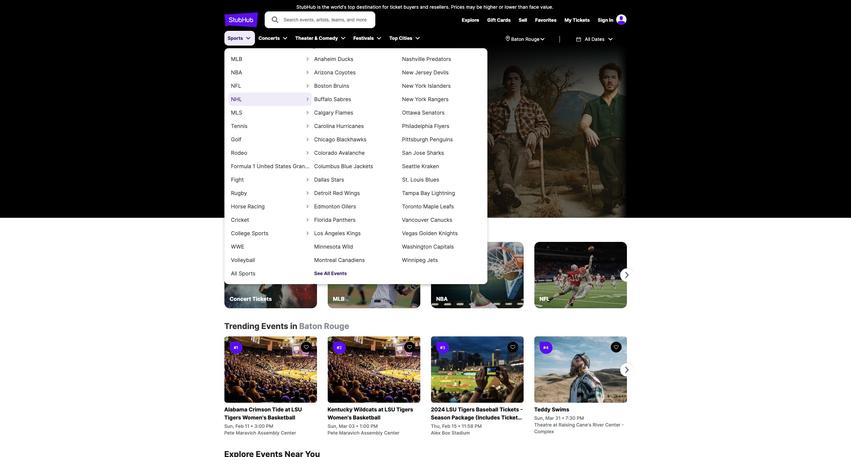 Task type: describe. For each thing, give the bounding box(es) containing it.
theater & comedy
[[296, 35, 338, 41]]

flames
[[336, 109, 354, 116]]

blackhawks
[[337, 136, 367, 143]]

red
[[333, 190, 343, 197]]

rangers
[[428, 96, 449, 103]]

2024 lsu tigers baseball tickets - season package (includes tickets for all home games)
[[431, 407, 523, 430]]

panthers
[[333, 217, 356, 224]]

see tickets link
[[224, 135, 392, 151]]

coyotes
[[335, 69, 356, 76]]

maravich inside kentucky wildcats  at lsu tigers women's basketball sun, mar 03 • 1:00 pm pete maravich assembly center
[[339, 431, 360, 436]]

0 vertical spatial mlb link
[[228, 51, 312, 67]]

basketball inside kentucky wildcats  at lsu tigers women's basketball sun, mar 03 • 1:00 pm pete maravich assembly center
[[353, 415, 381, 422]]

florida panthers
[[314, 217, 356, 224]]

lsu inside alabama crimson tide  at lsu tigers women's basketball sun, feb 11 • 3:00 pm pete maravich assembly center
[[292, 407, 302, 414]]

mar inside 'teddy swims sun, mar 31 • 7:30 pm theatre at raising cane's river center - complex'
[[546, 416, 555, 422]]

detroit red wings
[[314, 190, 360, 197]]

tigers inside alabama crimson tide  at lsu tigers women's basketball sun, feb 11 • 3:00 pm pete maravich assembly center
[[224, 415, 241, 422]]

resellers.
[[430, 4, 450, 10]]

in
[[610, 17, 614, 23]]

pittsburgh penguins link
[[400, 132, 484, 147]]

washington capitals link
[[400, 239, 484, 255]]

golf link
[[228, 132, 312, 147]]

new jersey devils link
[[400, 65, 484, 80]]

tampa
[[402, 190, 419, 197]]

at inside 'teddy swims sun, mar 31 • 7:30 pm theatre at raising cane's river center - complex'
[[553, 423, 558, 428]]

prix
[[231, 173, 241, 180]]

for inside the 2024 lsu tigers baseball tickets - season package (includes tickets for all home games)
[[431, 423, 439, 430]]

montreal
[[314, 257, 337, 264]]

ottawa senators
[[402, 109, 445, 116]]

crimson
[[249, 407, 271, 414]]

pittsburgh
[[402, 136, 429, 143]]

st.
[[402, 177, 409, 183]]

than
[[519, 4, 528, 10]]

rodeo
[[231, 150, 247, 156]]

favorites link
[[536, 17, 557, 23]]

concert tickets
[[230, 296, 272, 303]]

san
[[402, 150, 412, 156]]

tampa bay lightning
[[402, 190, 455, 197]]

boston
[[314, 83, 332, 89]]

Search events, artists, teams, and more field
[[283, 16, 369, 24]]

arizona coyotes
[[314, 69, 356, 76]]

trending
[[224, 322, 260, 332]]

philadelphia flyers
[[402, 123, 450, 130]]

0 horizontal spatial nfl
[[231, 83, 241, 89]]

maravich inside alabama crimson tide  at lsu tigers women's basketball sun, feb 11 • 3:00 pm pete maravich assembly center
[[236, 431, 257, 436]]

sports for college sports
[[252, 230, 269, 237]]

minnesota wild
[[314, 244, 353, 250]]

1 horizontal spatial nfl link
[[535, 242, 627, 309]]

arizona coyotes link
[[312, 65, 396, 80]]

pm inside thu, feb 15 • 11:58 pm alex box stadium
[[475, 424, 482, 430]]

wildcats
[[354, 407, 377, 414]]

sun, inside kentucky wildcats  at lsu tigers women's basketball sun, mar 03 • 1:00 pm pete maravich assembly center
[[328, 424, 338, 430]]

chicago blackhawks link
[[312, 132, 396, 147]]

see for see tickets
[[230, 140, 238, 146]]

ticket
[[390, 4, 403, 10]]

concerts link
[[255, 31, 283, 46]]

sign in link
[[598, 17, 614, 23]]

lsu inside kentucky wildcats  at lsu tigers women's basketball sun, mar 03 • 1:00 pm pete maravich assembly center
[[385, 407, 395, 414]]

higher
[[484, 4, 498, 10]]

vegas golden knights
[[402, 230, 458, 237]]

mls
[[231, 109, 242, 116]]

fight
[[231, 177, 244, 183]]

buffalo sabres link
[[312, 92, 396, 107]]

new york rangers
[[402, 96, 449, 103]]

destination
[[357, 4, 381, 10]]

horse racing link
[[228, 199, 312, 215]]

popular categories
[[224, 229, 288, 237]]

york for islanders
[[415, 83, 427, 89]]

mls link
[[228, 105, 312, 121]]

cities
[[399, 35, 413, 41]]

pete inside alabama crimson tide  at lsu tigers women's basketball sun, feb 11 • 3:00 pm pete maravich assembly center
[[224, 431, 235, 436]]

1 vertical spatial mlb
[[333, 296, 345, 303]]

may
[[466, 4, 476, 10]]

tickets for see tickets
[[240, 140, 256, 146]]

0 horizontal spatial for
[[383, 4, 389, 10]]

new for new york rangers
[[402, 96, 414, 103]]

1 vertical spatial events
[[262, 322, 289, 332]]

teddy swims sun, mar 31 • 7:30 pm theatre at raising cane's river center - complex
[[535, 407, 624, 435]]

concert
[[230, 296, 251, 303]]

theater & comedy link
[[292, 31, 341, 46]]

comedy
[[319, 35, 338, 41]]

lsu inside the 2024 lsu tigers baseball tickets - season package (includes tickets for all home games)
[[447, 407, 457, 414]]

0 horizontal spatial mlb
[[231, 56, 242, 62]]

pm inside alabama crimson tide  at lsu tigers women's basketball sun, feb 11 • 3:00 pm pete maravich assembly center
[[266, 424, 273, 430]]

sabres
[[334, 96, 351, 103]]

canucks
[[431, 217, 453, 224]]

volleyball link
[[228, 253, 312, 268]]

jose
[[413, 150, 426, 156]]

york for rangers
[[415, 96, 427, 103]]

boston bruins
[[314, 83, 350, 89]]

see all events
[[314, 271, 347, 277]]

flyers
[[435, 123, 450, 130]]

categories
[[251, 229, 288, 237]]

#4
[[544, 346, 549, 351]]

miss
[[239, 122, 251, 129]]

today!
[[362, 122, 378, 129]]

devils
[[434, 69, 449, 76]]

the
[[322, 4, 330, 10]]

chicago
[[314, 136, 335, 143]]

colorado
[[314, 150, 338, 156]]

prices
[[451, 4, 465, 10]]

kings
[[347, 230, 361, 237]]

0 vertical spatial nba link
[[228, 65, 312, 80]]

maple
[[424, 203, 439, 210]]

women's inside alabama crimson tide  at lsu tigers women's basketball sun, feb 11 • 3:00 pm pete maravich assembly center
[[243, 415, 267, 422]]

swims
[[552, 407, 570, 414]]

vegas golden knights link
[[400, 226, 484, 241]]

sun, inside alabama crimson tide  at lsu tigers women's basketball sun, feb 11 • 3:00 pm pete maravich assembly center
[[224, 424, 234, 430]]

sports for all sports
[[239, 271, 256, 277]]

grand
[[293, 163, 308, 170]]

columbus blue jackets
[[314, 163, 373, 170]]

0 vertical spatial nfl link
[[228, 78, 312, 94]]

pm inside kentucky wildcats  at lsu tigers women's basketball sun, mar 03 • 1:00 pm pete maravich assembly center
[[371, 424, 378, 430]]

buyers
[[404, 4, 419, 10]]

pete inside kentucky wildcats  at lsu tigers women's basketball sun, mar 03 • 1:00 pm pete maravich assembly center
[[328, 431, 338, 436]]

trending events in
[[224, 322, 298, 332]]

all for all dates
[[585, 36, 591, 42]]

top cities
[[390, 35, 413, 41]]

carolina hurricanes link
[[312, 119, 396, 134]]

don't miss jonas brothers's hits live. snag your seats today!
[[224, 122, 378, 129]]

1 vertical spatial nfl
[[540, 296, 550, 303]]

stadium
[[452, 431, 470, 436]]

san jose sharks
[[402, 150, 444, 156]]

games)
[[464, 423, 484, 430]]

1:00
[[360, 424, 370, 430]]

7:30
[[566, 416, 576, 422]]

tickets for my tickets
[[573, 17, 590, 23]]

basketball inside alabama crimson tide  at lsu tigers women's basketball sun, feb 11 • 3:00 pm pete maravich assembly center
[[268, 415, 295, 422]]

river
[[593, 423, 604, 428]]

formula 1 united states grand prix link
[[228, 159, 312, 180]]

all for all sports
[[231, 271, 237, 277]]

mar inside kentucky wildcats  at lsu tigers women's basketball sun, mar 03 • 1:00 pm pete maravich assembly center
[[339, 424, 348, 430]]

assembly inside kentucky wildcats  at lsu tigers women's basketball sun, mar 03 • 1:00 pm pete maravich assembly center
[[361, 431, 383, 436]]



Task type: vqa. For each thing, say whether or not it's contained in the screenshot.
bottommost Clippers
no



Task type: locate. For each thing, give the bounding box(es) containing it.
florida panthers link
[[312, 213, 396, 228]]

see inside "see tickets" button
[[230, 140, 238, 146]]

tigers left '2024'
[[397, 407, 414, 414]]

2 horizontal spatial at
[[553, 423, 558, 428]]

festivals
[[354, 35, 374, 41]]

#1
[[234, 346, 238, 351]]

2 maravich from the left
[[339, 431, 360, 436]]

rugby
[[231, 190, 247, 197]]

sports down the cricket link
[[252, 230, 269, 237]]

• right '31'
[[562, 416, 565, 422]]

see for see all events
[[314, 271, 323, 277]]

1 vertical spatial mlb link
[[328, 242, 421, 309]]

0 horizontal spatial lsu
[[292, 407, 302, 414]]

new up new york rangers
[[402, 83, 414, 89]]

mlb down the see all events
[[333, 296, 345, 303]]

lsu right tide
[[292, 407, 302, 414]]

1 horizontal spatial events
[[331, 271, 347, 277]]

2 horizontal spatial tigers
[[458, 407, 475, 414]]

brothers's
[[269, 122, 296, 129]]

world's
[[331, 4, 347, 10]]

0 vertical spatial york
[[415, 83, 427, 89]]

hurricanes
[[337, 123, 364, 130]]

tigers down alabama
[[224, 415, 241, 422]]

events down montreal canadiens
[[331, 271, 347, 277]]

1 women's from the left
[[243, 415, 267, 422]]

pete down the kentucky
[[328, 431, 338, 436]]

explore
[[462, 17, 480, 23]]

calgary flames
[[314, 109, 354, 116]]

rugby link
[[228, 186, 312, 201]]

2 horizontal spatial sun,
[[535, 416, 545, 422]]

sun, up theatre
[[535, 416, 545, 422]]

tickets right baseball
[[500, 407, 519, 414]]

nfl
[[231, 83, 241, 89], [540, 296, 550, 303]]

volleyball
[[231, 257, 255, 264]]

0 vertical spatial see
[[230, 140, 238, 146]]

see down the montreal
[[314, 271, 323, 277]]

0 horizontal spatial mlb link
[[228, 51, 312, 67]]

2 pete from the left
[[328, 431, 338, 436]]

2 vertical spatial new
[[402, 96, 414, 103]]

pete down alabama
[[224, 431, 235, 436]]

philadelphia
[[402, 123, 433, 130]]

college sports
[[231, 230, 269, 237]]

2 assembly from the left
[[361, 431, 383, 436]]

jackets
[[354, 163, 373, 170]]

&
[[315, 35, 318, 41]]

1 vertical spatial york
[[415, 96, 427, 103]]

1 vertical spatial jonas
[[253, 122, 268, 129]]

0 horizontal spatial pete
[[224, 431, 235, 436]]

1 assembly from the left
[[258, 431, 280, 436]]

montreal canadiens link
[[312, 253, 396, 268]]

0 horizontal spatial maravich
[[236, 431, 257, 436]]

0 horizontal spatial nba
[[231, 69, 242, 76]]

blues
[[426, 177, 440, 183]]

all dates
[[585, 36, 605, 42]]

0 horizontal spatial mar
[[339, 424, 348, 430]]

- inside 'teddy swims sun, mar 31 • 7:30 pm theatre at raising cane's river center - complex'
[[622, 423, 624, 428]]

1 vertical spatial new
[[402, 83, 414, 89]]

at right wildcats
[[379, 407, 384, 414]]

los angeles kings
[[314, 230, 361, 237]]

sun, down alabama
[[224, 424, 234, 430]]

new for new jersey devils
[[402, 69, 414, 76]]

tennis
[[231, 123, 248, 130]]

1 horizontal spatial feb
[[442, 424, 451, 430]]

0 horizontal spatial see
[[230, 140, 238, 146]]

feb up box
[[442, 424, 451, 430]]

1 vertical spatial sports
[[252, 230, 269, 237]]

2 horizontal spatial lsu
[[447, 407, 457, 414]]

tickets right (includes
[[502, 415, 521, 422]]

• right 11
[[251, 424, 253, 430]]

maravich down 03
[[339, 431, 360, 436]]

1 horizontal spatial -
[[622, 423, 624, 428]]

pm right 3:00
[[266, 424, 273, 430]]

pete
[[224, 431, 235, 436], [328, 431, 338, 436]]

tickets inside button
[[240, 140, 256, 146]]

• inside thu, feb 15 • 11:58 pm alex box stadium
[[458, 424, 461, 430]]

0 vertical spatial for
[[383, 4, 389, 10]]

0 vertical spatial mar
[[546, 416, 555, 422]]

anaheim ducks link
[[312, 51, 396, 67]]

jonas right miss
[[253, 122, 268, 129]]

1 horizontal spatial maravich
[[339, 431, 360, 436]]

wings
[[345, 190, 360, 197]]

lightning
[[432, 190, 455, 197]]

mar left 03
[[339, 424, 348, 430]]

2 new from the top
[[402, 83, 414, 89]]

york down jersey at the top
[[415, 83, 427, 89]]

sun, inside 'teddy swims sun, mar 31 • 7:30 pm theatre at raising cane's river center - complex'
[[535, 416, 545, 422]]

feb inside thu, feb 15 • 11:58 pm alex box stadium
[[442, 424, 451, 430]]

golden
[[419, 230, 438, 237]]

horse
[[231, 203, 246, 210]]

mar left '31'
[[546, 416, 555, 422]]

-
[[521, 407, 523, 414], [622, 423, 624, 428]]

0 horizontal spatial nfl link
[[228, 78, 312, 94]]

all left "dates"
[[585, 36, 591, 42]]

tigers inside the 2024 lsu tigers baseball tickets - season package (includes tickets for all home games)
[[458, 407, 475, 414]]

0 vertical spatial mlb
[[231, 56, 242, 62]]

1 vertical spatial nfl link
[[535, 242, 627, 309]]

in
[[290, 322, 298, 332]]

2 horizontal spatial center
[[606, 423, 621, 428]]

all down volleyball
[[231, 271, 237, 277]]

live.
[[308, 122, 318, 129]]

college sports link
[[228, 226, 312, 241]]

2 women's from the left
[[328, 415, 352, 422]]

detroit red wings link
[[312, 186, 396, 201]]

3:00
[[255, 424, 265, 430]]

new up ottawa
[[402, 96, 414, 103]]

nhl link
[[228, 92, 312, 107]]

stubhub
[[297, 4, 316, 10]]

arizona
[[314, 69, 334, 76]]

0 horizontal spatial assembly
[[258, 431, 280, 436]]

1 vertical spatial nba link
[[431, 242, 524, 309]]

maravich down 11
[[236, 431, 257, 436]]

1 horizontal spatial assembly
[[361, 431, 383, 436]]

see inside see all events link
[[314, 271, 323, 277]]

- left teddy at bottom
[[521, 407, 523, 414]]

1 horizontal spatial nfl
[[540, 296, 550, 303]]

for up the alex
[[431, 423, 439, 430]]

pm inside 'teddy swims sun, mar 31 • 7:30 pm theatre at raising cane's river center - complex'
[[577, 416, 584, 422]]

be
[[477, 4, 483, 10]]

wwe link
[[228, 239, 312, 255]]

thu,
[[431, 424, 441, 430]]

0 vertical spatial sports
[[228, 35, 243, 41]]

and
[[420, 4, 429, 10]]

tigers up package on the right
[[458, 407, 475, 414]]

0 vertical spatial nba
[[231, 69, 242, 76]]

1 horizontal spatial tigers
[[397, 407, 414, 414]]

0 horizontal spatial sun,
[[224, 424, 234, 430]]

2 feb from the left
[[442, 424, 451, 430]]

ducks
[[338, 56, 354, 62]]

0 vertical spatial nfl
[[231, 83, 241, 89]]

1 horizontal spatial basketball
[[353, 415, 381, 422]]

calgary flames link
[[312, 105, 396, 121]]

assembly inside alabama crimson tide  at lsu tigers women's basketball sun, feb 11 • 3:00 pm pete maravich assembly center
[[258, 431, 280, 436]]

0 horizontal spatial basketball
[[268, 415, 295, 422]]

at down '31'
[[553, 423, 558, 428]]

united
[[257, 163, 274, 170]]

1 horizontal spatial nba link
[[431, 242, 524, 309]]

tickets up rodeo
[[240, 140, 256, 146]]

jonas
[[224, 93, 280, 116], [253, 122, 268, 129]]

1 horizontal spatial mar
[[546, 416, 555, 422]]

0 vertical spatial jonas
[[224, 93, 280, 116]]

1 new from the top
[[402, 69, 414, 76]]

15
[[452, 424, 457, 430]]

2 lsu from the left
[[385, 407, 395, 414]]

stubhub image
[[224, 11, 258, 28]]

theater
[[296, 35, 314, 41]]

assembly down 3:00
[[258, 431, 280, 436]]

2 horizontal spatial all
[[585, 36, 591, 42]]

1 feb from the left
[[236, 424, 244, 430]]

1 vertical spatial -
[[622, 423, 624, 428]]

seats
[[347, 122, 361, 129]]

• inside 'teddy swims sun, mar 31 • 7:30 pm theatre at raising cane's river center - complex'
[[562, 416, 565, 422]]

2 basketball from the left
[[353, 415, 381, 422]]

dates
[[592, 36, 605, 42]]

0 horizontal spatial feb
[[236, 424, 244, 430]]

- inside the 2024 lsu tigers baseball tickets - season package (includes tickets for all home games)
[[521, 407, 523, 414]]

new
[[402, 69, 414, 76], [402, 83, 414, 89], [402, 96, 414, 103]]

nhl
[[231, 96, 242, 103]]

1 horizontal spatial see
[[314, 271, 323, 277]]

tide
[[272, 407, 284, 414]]

vancouver canucks link
[[400, 213, 484, 228]]

buffalo sabres
[[314, 96, 351, 103]]

assembly
[[258, 431, 280, 436], [361, 431, 383, 436]]

1 horizontal spatial all
[[324, 271, 330, 277]]

new for new york islanders
[[402, 83, 414, 89]]

• right 15
[[458, 424, 461, 430]]

top cities link
[[386, 31, 415, 46]]

blue
[[341, 163, 352, 170]]

1 vertical spatial nba
[[437, 296, 448, 303]]

oilers
[[342, 203, 356, 210]]

wwe
[[231, 244, 245, 250]]

baton rouge
[[512, 36, 540, 42]]

1 horizontal spatial lsu
[[385, 407, 395, 414]]

1 horizontal spatial mlb
[[333, 296, 345, 303]]

1 lsu from the left
[[292, 407, 302, 414]]

lsu up season
[[447, 407, 457, 414]]

pm up cane's
[[577, 416, 584, 422]]

1 horizontal spatial center
[[384, 431, 400, 436]]

tickets right my
[[573, 17, 590, 23]]

basketball down tide
[[268, 415, 295, 422]]

0 horizontal spatial -
[[521, 407, 523, 414]]

0 horizontal spatial women's
[[243, 415, 267, 422]]

jersey
[[415, 69, 432, 76]]

0 vertical spatial -
[[521, 407, 523, 414]]

tickets for concert tickets
[[253, 296, 272, 303]]

complex
[[535, 429, 554, 435]]

0 horizontal spatial all
[[231, 271, 237, 277]]

2 vertical spatial sports
[[239, 271, 256, 277]]

kraken
[[422, 163, 439, 170]]

3 lsu from the left
[[447, 407, 457, 414]]

1 vertical spatial mar
[[339, 424, 348, 430]]

center inside 'teddy swims sun, mar 31 • 7:30 pm theatre at raising cane's river center - complex'
[[606, 423, 621, 428]]

pm right 11:58
[[475, 424, 482, 430]]

new down nashville
[[402, 69, 414, 76]]

2 - jonas brothers image
[[250, 204, 256, 210]]

for left ticket
[[383, 4, 389, 10]]

1 horizontal spatial nba
[[437, 296, 448, 303]]

1 maravich from the left
[[236, 431, 257, 436]]

pm right the 1:00
[[371, 424, 378, 430]]

tampa bay lightning link
[[400, 186, 484, 201]]

1 york from the top
[[415, 83, 427, 89]]

horse racing
[[231, 203, 265, 210]]

center inside alabama crimson tide  at lsu tigers women's basketball sun, feb 11 • 3:00 pm pete maravich assembly center
[[281, 431, 296, 436]]

3 new from the top
[[402, 96, 414, 103]]

gift
[[488, 17, 496, 23]]

york up 'ottawa senators'
[[415, 96, 427, 103]]

louis
[[411, 177, 424, 183]]

carolina
[[314, 123, 335, 130]]

at inside kentucky wildcats  at lsu tigers women's basketball sun, mar 03 • 1:00 pm pete maravich assembly center
[[379, 407, 384, 414]]

• inside alabama crimson tide  at lsu tigers women's basketball sun, feb 11 • 3:00 pm pete maravich assembly center
[[251, 424, 253, 430]]

1 horizontal spatial at
[[379, 407, 384, 414]]

women's down the kentucky
[[328, 415, 352, 422]]

snag
[[319, 122, 332, 129]]

all
[[440, 423, 446, 430]]

• right 03
[[356, 424, 359, 430]]

at inside alabama crimson tide  at lsu tigers women's basketball sun, feb 11 • 3:00 pm pete maravich assembly center
[[285, 407, 290, 414]]

basketball down wildcats
[[353, 415, 381, 422]]

detroit
[[314, 190, 332, 197]]

season
[[431, 415, 451, 422]]

tigers inside kentucky wildcats  at lsu tigers women's basketball sun, mar 03 • 1:00 pm pete maravich assembly center
[[397, 407, 414, 414]]

package
[[452, 415, 475, 422]]

sports down volleyball
[[239, 271, 256, 277]]

assembly down the 1:00
[[361, 431, 383, 436]]

sun, down the kentucky
[[328, 424, 338, 430]]

lsu right wildcats
[[385, 407, 395, 414]]

sports down stubhub image
[[228, 35, 243, 41]]

los angeles kings link
[[312, 226, 396, 241]]

pittsburgh penguins
[[402, 136, 453, 143]]

- right river
[[622, 423, 624, 428]]

events left in
[[262, 322, 289, 332]]

1 vertical spatial for
[[431, 423, 439, 430]]

nashville
[[402, 56, 425, 62]]

1 pete from the left
[[224, 431, 235, 436]]

0 horizontal spatial at
[[285, 407, 290, 414]]

0 horizontal spatial center
[[281, 431, 296, 436]]

1 horizontal spatial mlb link
[[328, 242, 421, 309]]

raising
[[559, 423, 575, 428]]

center inside kentucky wildcats  at lsu tigers women's basketball sun, mar 03 • 1:00 pm pete maravich assembly center
[[384, 431, 400, 436]]

all down the montreal
[[324, 271, 330, 277]]

1 horizontal spatial pete
[[328, 431, 338, 436]]

see up rodeo
[[230, 140, 238, 146]]

0 horizontal spatial events
[[262, 322, 289, 332]]

winnipeg jets
[[402, 257, 438, 264]]

0 horizontal spatial tigers
[[224, 415, 241, 422]]

0 vertical spatial events
[[331, 271, 347, 277]]

vancouver
[[402, 217, 429, 224]]

1 basketball from the left
[[268, 415, 295, 422]]

jonas up miss
[[224, 93, 280, 116]]

1 vertical spatial see
[[314, 271, 323, 277]]

• inside kentucky wildcats  at lsu tigers women's basketball sun, mar 03 • 1:00 pm pete maravich assembly center
[[356, 424, 359, 430]]

tickets right concert
[[253, 296, 272, 303]]

2 york from the top
[[415, 96, 427, 103]]

sharks
[[427, 150, 444, 156]]

1 horizontal spatial sun,
[[328, 424, 338, 430]]

0 horizontal spatial nba link
[[228, 65, 312, 80]]

1 horizontal spatial for
[[431, 423, 439, 430]]

1 horizontal spatial women's
[[328, 415, 352, 422]]

washington
[[402, 244, 432, 250]]

women's down crimson
[[243, 415, 267, 422]]

women's inside kentucky wildcats  at lsu tigers women's basketball sun, mar 03 • 1:00 pm pete maravich assembly center
[[328, 415, 352, 422]]

top
[[390, 35, 398, 41]]

0 vertical spatial new
[[402, 69, 414, 76]]

all
[[585, 36, 591, 42], [231, 271, 237, 277], [324, 271, 330, 277]]

at right tide
[[285, 407, 290, 414]]

feb left 11
[[236, 424, 244, 430]]

mlb down sports link
[[231, 56, 242, 62]]

feb inside alabama crimson tide  at lsu tigers women's basketball sun, feb 11 • 3:00 pm pete maravich assembly center
[[236, 424, 244, 430]]

your
[[334, 122, 345, 129]]



